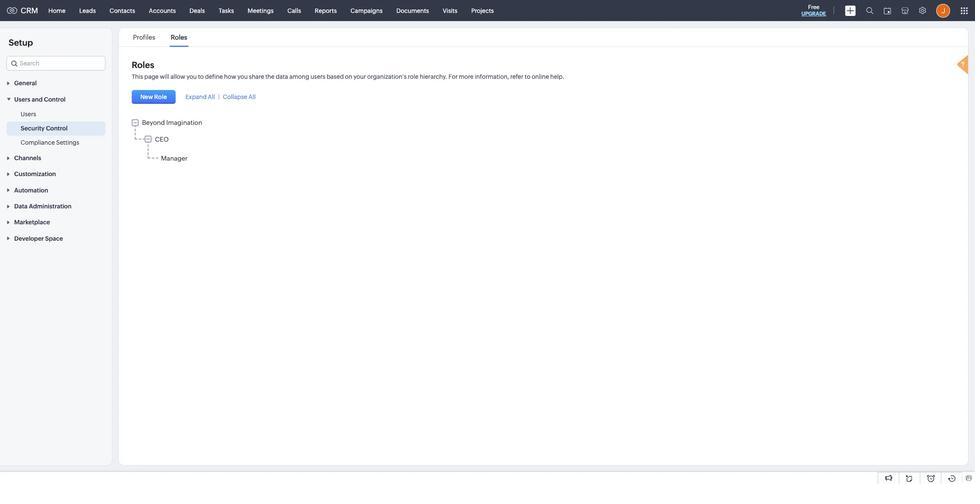 Task type: describe. For each thing, give the bounding box(es) containing it.
campaigns
[[351, 7, 383, 14]]

allow
[[171, 73, 185, 80]]

this page will allow you to define how you share the data among users based on your organization's role hierarchy. for more information, refer to online help.
[[132, 73, 565, 80]]

projects
[[472, 7, 494, 14]]

compliance
[[21, 139, 55, 146]]

role
[[408, 73, 419, 80]]

calls link
[[281, 0, 308, 21]]

marketplace button
[[0, 214, 112, 230]]

Search text field
[[7, 56, 105, 70]]

group for this page will allow you to define how you share the data among users based on your organization's role hierarchy. for more information, refer to online help.
[[132, 119, 956, 165]]

your
[[354, 73, 366, 80]]

page
[[144, 73, 159, 80]]

settings
[[56, 139, 79, 146]]

help image
[[956, 54, 973, 77]]

group for beyond imagination
[[145, 135, 956, 164]]

channels
[[14, 155, 41, 162]]

1 to from the left
[[198, 73, 204, 80]]

manager
[[161, 155, 188, 162]]

1 all from the left
[[208, 93, 215, 100]]

compliance settings
[[21, 139, 79, 146]]

help.
[[551, 73, 565, 80]]

administration
[[29, 203, 72, 210]]

among
[[290, 73, 309, 80]]

automation button
[[0, 182, 112, 198]]

2 to from the left
[[525, 73, 531, 80]]

ceo link
[[155, 136, 169, 143]]

ceo
[[155, 136, 169, 143]]

profile image
[[937, 4, 951, 17]]

campaigns link
[[344, 0, 390, 21]]

developer space button
[[0, 230, 112, 246]]

free
[[809, 4, 820, 10]]

roles inside list
[[171, 34, 187, 41]]

data administration button
[[0, 198, 112, 214]]

new
[[140, 93, 153, 100]]

channels button
[[0, 150, 112, 166]]

general
[[14, 80, 37, 87]]

projects link
[[465, 0, 501, 21]]

documents link
[[390, 0, 436, 21]]

visits
[[443, 7, 458, 14]]

define
[[205, 73, 223, 80]]

developer space
[[14, 235, 63, 242]]

data
[[276, 73, 288, 80]]

upgrade
[[802, 11, 827, 17]]

share
[[249, 73, 264, 80]]

manager link
[[161, 155, 188, 162]]

customization
[[14, 171, 56, 178]]

security control
[[21, 125, 68, 132]]

developer
[[14, 235, 44, 242]]

control inside region
[[46, 125, 68, 132]]

documents
[[397, 7, 429, 14]]

visits link
[[436, 0, 465, 21]]

crm link
[[7, 6, 38, 15]]

compliance settings link
[[21, 138, 79, 147]]

accounts link
[[142, 0, 183, 21]]

online
[[532, 73, 549, 80]]

this
[[132, 73, 143, 80]]

profiles link
[[132, 34, 157, 41]]

beyond
[[142, 119, 165, 126]]

|
[[219, 93, 220, 100]]



Task type: vqa. For each thing, say whether or not it's contained in the screenshot.
Compliance Settings link
yes



Task type: locate. For each thing, give the bounding box(es) containing it.
new role link
[[132, 90, 177, 104]]

list
[[125, 28, 195, 47]]

new role
[[140, 93, 167, 100]]

all right the "collapse"
[[249, 93, 256, 100]]

reports link
[[308, 0, 344, 21]]

0 horizontal spatial to
[[198, 73, 204, 80]]

users for users and control
[[14, 96, 30, 103]]

customization button
[[0, 166, 112, 182]]

users left and
[[14, 96, 30, 103]]

users
[[14, 96, 30, 103], [21, 111, 36, 117]]

to
[[198, 73, 204, 80], [525, 73, 531, 80]]

leads
[[79, 7, 96, 14]]

the
[[266, 73, 275, 80]]

roles
[[171, 34, 187, 41], [132, 60, 154, 70]]

profiles
[[133, 34, 155, 41]]

expand
[[186, 93, 207, 100]]

0 horizontal spatial all
[[208, 93, 215, 100]]

roles link
[[170, 34, 189, 41]]

you right how on the top left
[[238, 73, 248, 80]]

to left the define
[[198, 73, 204, 80]]

search element
[[862, 0, 879, 21]]

marketplace
[[14, 219, 50, 226]]

general button
[[0, 75, 112, 91]]

roles down the "accounts"
[[171, 34, 187, 41]]

meetings
[[248, 7, 274, 14]]

automation
[[14, 187, 48, 194]]

1 vertical spatial control
[[46, 125, 68, 132]]

free upgrade
[[802, 4, 827, 17]]

refer
[[511, 73, 524, 80]]

space
[[45, 235, 63, 242]]

search image
[[867, 7, 874, 14]]

group containing beyond imagination
[[132, 119, 956, 165]]

1 horizontal spatial to
[[525, 73, 531, 80]]

setup
[[9, 37, 33, 47]]

hierarchy.
[[420, 73, 448, 80]]

how
[[224, 73, 236, 80]]

users inside region
[[21, 111, 36, 117]]

leads link
[[72, 0, 103, 21]]

users and control
[[14, 96, 66, 103]]

meetings link
[[241, 0, 281, 21]]

profile element
[[932, 0, 956, 21]]

for
[[449, 73, 458, 80]]

home link
[[42, 0, 72, 21]]

tasks link
[[212, 0, 241, 21]]

role
[[154, 93, 167, 100]]

create menu element
[[841, 0, 862, 21]]

collapse
[[223, 93, 247, 100]]

security
[[21, 125, 45, 132]]

users inside dropdown button
[[14, 96, 30, 103]]

deals link
[[183, 0, 212, 21]]

0 vertical spatial control
[[44, 96, 66, 103]]

create menu image
[[846, 5, 857, 16]]

None field
[[6, 56, 106, 71]]

users for users
[[21, 111, 36, 117]]

group
[[132, 119, 956, 165], [145, 135, 956, 164]]

roles up 'this'
[[132, 60, 154, 70]]

control down general 'dropdown button'
[[44, 96, 66, 103]]

all
[[208, 93, 215, 100], [249, 93, 256, 100]]

contacts
[[110, 7, 135, 14]]

expand all | collapse all
[[186, 93, 256, 100]]

calls
[[288, 7, 301, 14]]

security control link
[[21, 124, 68, 133]]

contacts link
[[103, 0, 142, 21]]

you right allow
[[187, 73, 197, 80]]

data
[[14, 203, 28, 210]]

will
[[160, 73, 169, 80]]

0 vertical spatial users
[[14, 96, 30, 103]]

all left |
[[208, 93, 215, 100]]

1 horizontal spatial all
[[249, 93, 256, 100]]

users and control region
[[0, 107, 112, 150]]

group containing ceo
[[145, 135, 956, 164]]

0 vertical spatial roles
[[171, 34, 187, 41]]

based
[[327, 73, 344, 80]]

deals
[[190, 7, 205, 14]]

control up compliance settings link
[[46, 125, 68, 132]]

2 all from the left
[[249, 93, 256, 100]]

crm
[[21, 6, 38, 15]]

1 horizontal spatial roles
[[171, 34, 187, 41]]

accounts
[[149, 7, 176, 14]]

users link
[[21, 110, 36, 118]]

1 vertical spatial roles
[[132, 60, 154, 70]]

list containing profiles
[[125, 28, 195, 47]]

users up the security
[[21, 111, 36, 117]]

data administration
[[14, 203, 72, 210]]

beyond imagination
[[142, 119, 202, 126]]

home
[[49, 7, 66, 14]]

2 you from the left
[[238, 73, 248, 80]]

more
[[459, 73, 474, 80]]

1 you from the left
[[187, 73, 197, 80]]

to right refer
[[525, 73, 531, 80]]

0 horizontal spatial you
[[187, 73, 197, 80]]

group inside group
[[145, 135, 956, 164]]

control inside dropdown button
[[44, 96, 66, 103]]

calendar image
[[885, 7, 892, 14]]

new role button
[[132, 90, 176, 104]]

reports
[[315, 7, 337, 14]]

users and control button
[[0, 91, 112, 107]]

1 vertical spatial users
[[21, 111, 36, 117]]

imagination
[[166, 119, 202, 126]]

users
[[311, 73, 326, 80]]

organization's
[[368, 73, 407, 80]]

information,
[[475, 73, 510, 80]]

tasks
[[219, 7, 234, 14]]

0 horizontal spatial roles
[[132, 60, 154, 70]]

and
[[32, 96, 43, 103]]

control
[[44, 96, 66, 103], [46, 125, 68, 132]]

on
[[345, 73, 353, 80]]

1 horizontal spatial you
[[238, 73, 248, 80]]



